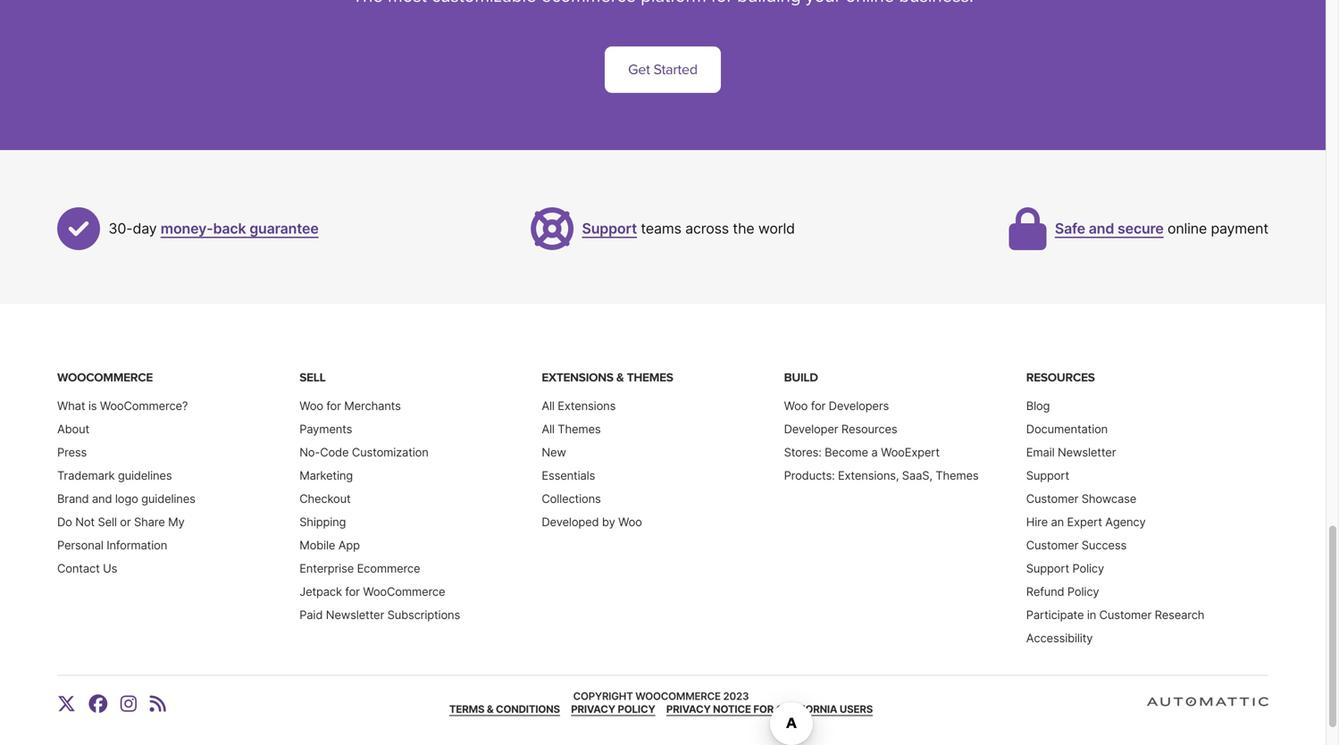 Task type: vqa. For each thing, say whether or not it's contained in the screenshot.
Woo to the middle
yes



Task type: locate. For each thing, give the bounding box(es) containing it.
sell left or
[[98, 515, 117, 529]]

for up developer
[[811, 399, 826, 413]]

1 vertical spatial and
[[92, 492, 112, 506]]

1 vertical spatial &
[[487, 703, 494, 716]]

all for all extensions
[[542, 399, 555, 413]]

hire
[[1026, 515, 1048, 529]]

woo up developer
[[784, 399, 808, 413]]

1 horizontal spatial woo
[[618, 515, 642, 529]]

participate in customer research link
[[1026, 608, 1205, 622]]

woocommerce
[[57, 370, 153, 385], [363, 585, 445, 599], [636, 690, 721, 703]]

themes
[[627, 370, 673, 385], [558, 422, 601, 436]]

expert
[[1067, 515, 1102, 529]]

0 horizontal spatial newsletter
[[326, 608, 384, 622]]

policy down customer success link
[[1073, 562, 1104, 575]]

0 vertical spatial and
[[1089, 220, 1114, 237]]

mobile app link
[[300, 538, 360, 552]]

merchants
[[344, 399, 401, 413]]

0 horizontal spatial and
[[92, 492, 112, 506]]

woo right by
[[618, 515, 642, 529]]

woo up the payments
[[300, 399, 323, 413]]

1 horizontal spatial support link
[[1026, 469, 1070, 482]]

0 vertical spatial guidelines
[[118, 469, 172, 482]]

get started link
[[605, 47, 721, 93]]

all themes link
[[542, 422, 601, 436]]

newsletter down jetpack for woocommerce link
[[326, 608, 384, 622]]

conditions
[[496, 703, 560, 716]]

do not sell or share my personal information link
[[57, 515, 185, 552]]

extensions & themes
[[542, 370, 673, 385]]

no-
[[300, 445, 320, 459]]

support link left teams at the top of page
[[582, 220, 637, 237]]

support policy link
[[1026, 562, 1104, 575]]

and left 'logo'
[[92, 492, 112, 506]]

support link
[[582, 220, 637, 237], [1026, 469, 1070, 482]]

policy
[[1073, 562, 1104, 575], [1068, 585, 1099, 599], [618, 703, 656, 716]]

guidelines up 'logo'
[[118, 469, 172, 482]]

money-
[[161, 220, 213, 237]]

safe and secure online payment
[[1055, 220, 1269, 237]]

copyright
[[573, 690, 633, 703]]

support for support teams across the world
[[582, 220, 637, 237]]

support
[[582, 220, 637, 237], [1026, 469, 1070, 482], [1026, 562, 1070, 575]]

1 vertical spatial customer
[[1026, 538, 1079, 552]]

across
[[685, 220, 729, 237]]

guidelines up my
[[141, 492, 195, 506]]

1 vertical spatial themes
[[558, 422, 601, 436]]

and right safe
[[1089, 220, 1114, 237]]

accessibility
[[1026, 631, 1093, 645]]

newsletter for email
[[1058, 445, 1116, 459]]

brand and logo guidelines link
[[57, 492, 195, 506]]

for for developers
[[811, 399, 826, 413]]

0 vertical spatial sell
[[300, 370, 326, 385]]

trademark guidelines
[[57, 469, 172, 482]]

and for safe
[[1089, 220, 1114, 237]]

2 privacy from the left
[[667, 703, 711, 716]]

1 customer from the top
[[1026, 492, 1079, 506]]

for up "payments" link
[[326, 399, 341, 413]]

subscriptions
[[387, 608, 460, 622]]

customer down an at the right bottom of page
[[1026, 538, 1079, 552]]

1 vertical spatial woocommerce
[[363, 585, 445, 599]]

all themes
[[542, 422, 601, 436]]

for for woocommerce
[[345, 585, 360, 599]]

an
[[1051, 515, 1064, 529]]

0 horizontal spatial woocommerce
[[57, 370, 153, 385]]

brand and logo guidelines
[[57, 492, 195, 506]]

1 horizontal spatial &
[[617, 370, 624, 385]]

woocommerce down ecommerce
[[363, 585, 445, 599]]

new link
[[542, 445, 566, 459]]

1 vertical spatial resources
[[842, 422, 898, 436]]

2023
[[723, 690, 749, 703]]

1 vertical spatial all
[[542, 422, 555, 436]]

0 vertical spatial support link
[[582, 220, 637, 237]]

0 vertical spatial themes
[[627, 370, 673, 385]]

0 horizontal spatial resources
[[842, 422, 898, 436]]

policy down copyright
[[618, 703, 656, 716]]

all up new
[[542, 422, 555, 436]]

support up refund at the bottom right
[[1026, 562, 1070, 575]]

0 horizontal spatial &
[[487, 703, 494, 716]]

woocommerce up notice
[[636, 690, 721, 703]]

what
[[57, 399, 85, 413]]

terms & conditions link
[[449, 703, 560, 716]]

saas, themes
[[902, 469, 979, 482]]

1 horizontal spatial woocommerce
[[363, 585, 445, 599]]

privacy left notice
[[667, 703, 711, 716]]

resources up blog
[[1026, 370, 1095, 385]]

0 vertical spatial extensions
[[542, 370, 614, 385]]

woo for sell
[[300, 399, 323, 413]]

my
[[168, 515, 185, 529]]

woocommerce up is
[[57, 370, 153, 385]]

policy up 'in'
[[1068, 585, 1099, 599]]

payment
[[1211, 220, 1269, 237]]

customer up an at the right bottom of page
[[1026, 492, 1079, 506]]

support link down email
[[1026, 469, 1070, 482]]

0 horizontal spatial sell
[[98, 515, 117, 529]]

0 vertical spatial newsletter
[[1058, 445, 1116, 459]]

code
[[320, 445, 349, 459]]

newsletter down documentation on the right of page
[[1058, 445, 1116, 459]]

0 vertical spatial support
[[582, 220, 637, 237]]

privacy down copyright
[[571, 703, 616, 716]]

1 horizontal spatial and
[[1089, 220, 1114, 237]]

email newsletter
[[1026, 445, 1116, 459]]

resources up stores: become a wooexpert link
[[842, 422, 898, 436]]

0 vertical spatial customer
[[1026, 492, 1079, 506]]

collections
[[542, 492, 601, 506]]

and
[[1089, 220, 1114, 237], [92, 492, 112, 506]]

1 all from the top
[[542, 399, 555, 413]]

an automa link
[[1147, 697, 1339, 717]]

1 horizontal spatial privacy
[[667, 703, 711, 716]]

customer research
[[1100, 608, 1205, 622]]

2 horizontal spatial woocommerce
[[636, 690, 721, 703]]

0 horizontal spatial privacy
[[571, 703, 616, 716]]

for right notice
[[754, 703, 774, 716]]

0 horizontal spatial support link
[[582, 220, 637, 237]]

showcase
[[1082, 492, 1137, 506]]

1 vertical spatial sell
[[98, 515, 117, 529]]

customer
[[1026, 492, 1079, 506], [1026, 538, 1079, 552]]

products:
[[784, 469, 835, 482]]

1 horizontal spatial resources
[[1026, 370, 1095, 385]]

0 horizontal spatial woo
[[300, 399, 323, 413]]

policy for support policy
[[1073, 562, 1104, 575]]

2 vertical spatial support
[[1026, 562, 1070, 575]]

copyright woocommerce 2023 terms & conditions
[[449, 690, 749, 716]]

privacy policy link
[[571, 703, 656, 716]]

2 horizontal spatial woo
[[784, 399, 808, 413]]

2 vertical spatial policy
[[618, 703, 656, 716]]

day
[[133, 220, 157, 237]]

privacy for privacy notice for california users
[[667, 703, 711, 716]]

paid
[[300, 608, 323, 622]]

all up the all themes link
[[542, 399, 555, 413]]

contact us link
[[57, 562, 117, 575]]

resources
[[1026, 370, 1095, 385], [842, 422, 898, 436]]

get
[[628, 61, 650, 78]]

new
[[542, 445, 566, 459]]

1 privacy from the left
[[571, 703, 616, 716]]

woo for build
[[784, 399, 808, 413]]

1 vertical spatial support
[[1026, 469, 1070, 482]]

collections link
[[542, 492, 601, 506]]

2 vertical spatial woocommerce
[[636, 690, 721, 703]]

do
[[57, 515, 72, 529]]

sell up the woo for merchants
[[300, 370, 326, 385]]

sell inside do not sell or share my personal information
[[98, 515, 117, 529]]

&
[[617, 370, 624, 385], [487, 703, 494, 716]]

support for support policy
[[1026, 562, 1070, 575]]

support down email
[[1026, 469, 1070, 482]]

press link
[[57, 445, 87, 459]]

support left teams at the top of page
[[582, 220, 637, 237]]

0 horizontal spatial themes
[[558, 422, 601, 436]]

2 all from the top
[[542, 422, 555, 436]]

developed by woo
[[542, 515, 642, 529]]

extensions up all extensions
[[542, 370, 614, 385]]

is
[[88, 399, 97, 413]]

0 vertical spatial policy
[[1073, 562, 1104, 575]]

for down enterprise ecommerce link
[[345, 585, 360, 599]]

extensions up all themes
[[558, 399, 616, 413]]

stores:
[[784, 445, 822, 459]]

0 vertical spatial all
[[542, 399, 555, 413]]

marketing link
[[300, 469, 353, 482]]

trademark
[[57, 469, 115, 482]]

become
[[825, 445, 868, 459]]

world
[[758, 220, 795, 237]]

woocommerce?
[[100, 399, 188, 413]]

1 vertical spatial policy
[[1068, 585, 1099, 599]]

2 customer from the top
[[1026, 538, 1079, 552]]

enterprise ecommerce
[[300, 562, 420, 575]]

1 horizontal spatial newsletter
[[1058, 445, 1116, 459]]

1 vertical spatial newsletter
[[326, 608, 384, 622]]



Task type: describe. For each thing, give the bounding box(es) containing it.
marketing
[[300, 469, 353, 482]]

developed by woo link
[[542, 515, 642, 529]]

0 vertical spatial resources
[[1026, 370, 1095, 385]]

logo
[[115, 492, 138, 506]]

developer resources
[[784, 422, 898, 436]]

checkout
[[300, 492, 351, 506]]

a wooexpert
[[872, 445, 940, 459]]

participate
[[1026, 608, 1084, 622]]

safe
[[1055, 220, 1086, 237]]

privacy policy
[[571, 703, 656, 716]]

shipping link
[[300, 515, 346, 529]]

woo for merchants
[[300, 399, 401, 413]]

all extensions
[[542, 399, 616, 413]]

all for all themes
[[542, 422, 555, 436]]

back
[[213, 220, 246, 237]]

products: extensions, saas, themes link
[[784, 469, 979, 482]]

jetpack for woocommerce link
[[300, 585, 445, 599]]

1 vertical spatial guidelines
[[141, 492, 195, 506]]

shipping
[[300, 515, 346, 529]]

customer for customer success
[[1026, 538, 1079, 552]]

refund policy
[[1026, 585, 1099, 599]]

stores: become a wooexpert link
[[784, 445, 940, 459]]

payments link
[[300, 422, 352, 436]]

newsletter for paid
[[326, 608, 384, 622]]

by
[[602, 515, 615, 529]]

paid newsletter subscriptions
[[300, 608, 460, 622]]

about link
[[57, 422, 89, 436]]

ecommerce
[[357, 562, 420, 575]]

us
[[103, 562, 117, 575]]

customer showcase link
[[1026, 492, 1137, 506]]

hire an expert agency link
[[1026, 515, 1146, 529]]

mobile
[[300, 538, 335, 552]]

privacy for privacy policy
[[571, 703, 616, 716]]

for for merchants
[[326, 399, 341, 413]]

no-code customization link
[[300, 445, 429, 459]]

an
[[1269, 699, 1288, 717]]

1 vertical spatial extensions
[[558, 399, 616, 413]]

& inside copyright woocommerce 2023 terms & conditions
[[487, 703, 494, 716]]

email
[[1026, 445, 1055, 459]]

build
[[784, 370, 818, 385]]

contact us
[[57, 562, 117, 575]]

developer
[[784, 422, 839, 436]]

paid newsletter subscriptions link
[[300, 608, 460, 622]]

documentation
[[1026, 422, 1108, 436]]

jetpack
[[300, 585, 342, 599]]

and for brand
[[92, 492, 112, 506]]

or
[[120, 515, 131, 529]]

jetpack for woocommerce
[[300, 585, 445, 599]]

automa
[[1291, 699, 1339, 717]]

1 horizontal spatial themes
[[627, 370, 673, 385]]

stores: become a wooexpert
[[784, 445, 940, 459]]

checkout link
[[300, 492, 351, 506]]

all extensions link
[[542, 399, 616, 413]]

essentials
[[542, 469, 595, 482]]

blog
[[1026, 399, 1050, 413]]

0 vertical spatial &
[[617, 370, 624, 385]]

essentials link
[[542, 469, 595, 482]]

hire an expert agency
[[1026, 515, 1146, 529]]

0 vertical spatial woocommerce
[[57, 370, 153, 385]]

woocommerce inside copyright woocommerce 2023 terms & conditions
[[636, 690, 721, 703]]

1 horizontal spatial sell
[[300, 370, 326, 385]]

contact
[[57, 562, 100, 575]]

privacy notice for california users
[[667, 703, 873, 716]]

mobile app
[[300, 538, 360, 552]]

app
[[338, 538, 360, 552]]

support for support
[[1026, 469, 1070, 482]]

enterprise
[[300, 562, 354, 575]]

30-
[[108, 220, 133, 237]]

success
[[1082, 538, 1127, 552]]

privacy notice for california users link
[[667, 703, 873, 716]]

customer success
[[1026, 538, 1127, 552]]

woo for developers link
[[784, 399, 889, 413]]

extensions,
[[838, 469, 899, 482]]

online
[[1168, 220, 1207, 237]]

what is woocommerce? link
[[57, 399, 188, 413]]

customer for customer showcase
[[1026, 492, 1079, 506]]

get started
[[628, 61, 698, 78]]

participate in customer research
[[1026, 608, 1205, 622]]

started
[[654, 61, 698, 78]]

users
[[840, 703, 873, 716]]

30-day money-back guarantee
[[108, 220, 319, 237]]

an automa
[[1269, 699, 1339, 717]]

policy for privacy policy
[[618, 703, 656, 716]]

personal information
[[57, 538, 167, 552]]

developed
[[542, 515, 599, 529]]

refund policy link
[[1026, 585, 1099, 599]]

1 vertical spatial support link
[[1026, 469, 1070, 482]]

policy for refund policy
[[1068, 585, 1099, 599]]

products: extensions, saas, themes
[[784, 469, 979, 482]]

support teams across the world
[[582, 220, 795, 237]]

press
[[57, 445, 87, 459]]

what is woocommerce?
[[57, 399, 188, 413]]

terms
[[449, 703, 485, 716]]

customization
[[352, 445, 429, 459]]

money-back guarantee link
[[161, 220, 319, 237]]

not
[[75, 515, 95, 529]]

developers
[[829, 399, 889, 413]]

customer showcase
[[1026, 492, 1137, 506]]

about
[[57, 422, 89, 436]]



